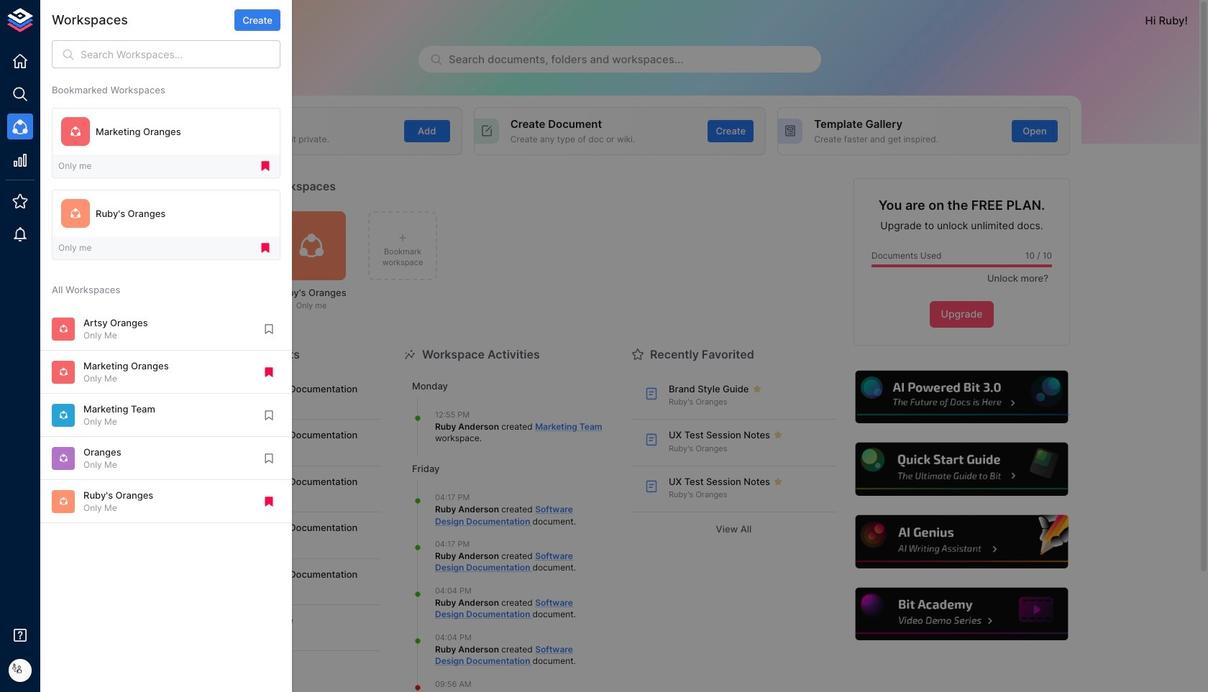 Task type: vqa. For each thing, say whether or not it's contained in the screenshot.
notes to the bottom
no



Task type: locate. For each thing, give the bounding box(es) containing it.
2 vertical spatial remove bookmark image
[[263, 366, 275, 379]]

1 vertical spatial bookmark image
[[263, 452, 275, 465]]

2 help image from the top
[[854, 441, 1070, 498]]

bookmark image
[[263, 323, 275, 336], [263, 452, 275, 465]]

Search Workspaces... text field
[[81, 40, 280, 68]]

help image
[[854, 369, 1070, 426], [854, 441, 1070, 498], [854, 514, 1070, 571], [854, 586, 1070, 643]]

remove bookmark image
[[259, 160, 272, 173], [259, 242, 272, 255], [263, 366, 275, 379]]

1 vertical spatial remove bookmark image
[[259, 242, 272, 255]]

0 vertical spatial bookmark image
[[263, 323, 275, 336]]

2 bookmark image from the top
[[263, 452, 275, 465]]



Task type: describe. For each thing, give the bounding box(es) containing it.
3 help image from the top
[[854, 514, 1070, 571]]

0 vertical spatial remove bookmark image
[[259, 160, 272, 173]]

1 bookmark image from the top
[[263, 323, 275, 336]]

bookmark image
[[263, 409, 275, 422]]

remove bookmark image
[[263, 495, 275, 508]]

1 help image from the top
[[854, 369, 1070, 426]]

4 help image from the top
[[854, 586, 1070, 643]]



